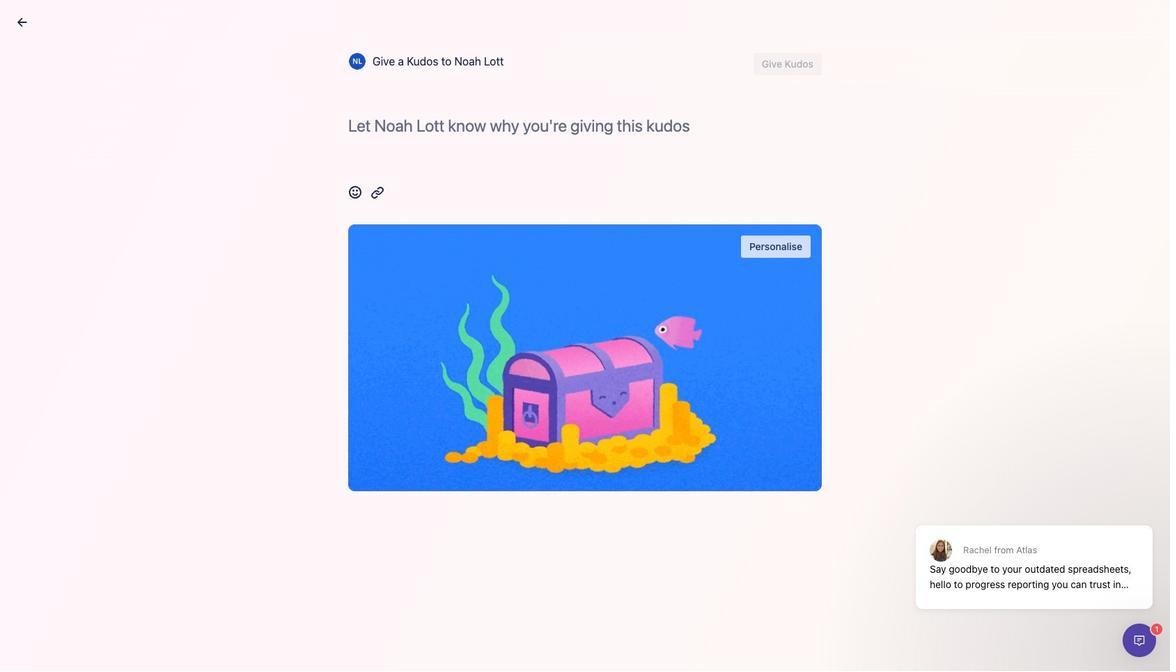 Task type: locate. For each thing, give the bounding box(es) containing it.
Search field
[[881, 8, 1020, 30]]

dialog
[[0, 0, 1171, 671], [910, 491, 1160, 620], [1124, 624, 1157, 657]]

None search field
[[881, 8, 1020, 30]]

close drawer image
[[14, 14, 31, 31]]

banner
[[0, 0, 1171, 39]]

top element
[[8, 0, 881, 39]]



Task type: describe. For each thing, give the bounding box(es) containing it.
help image
[[1083, 11, 1100, 28]]



Task type: vqa. For each thing, say whether or not it's contained in the screenshot.
confluence image corresponding to third heading from the top of the page
no



